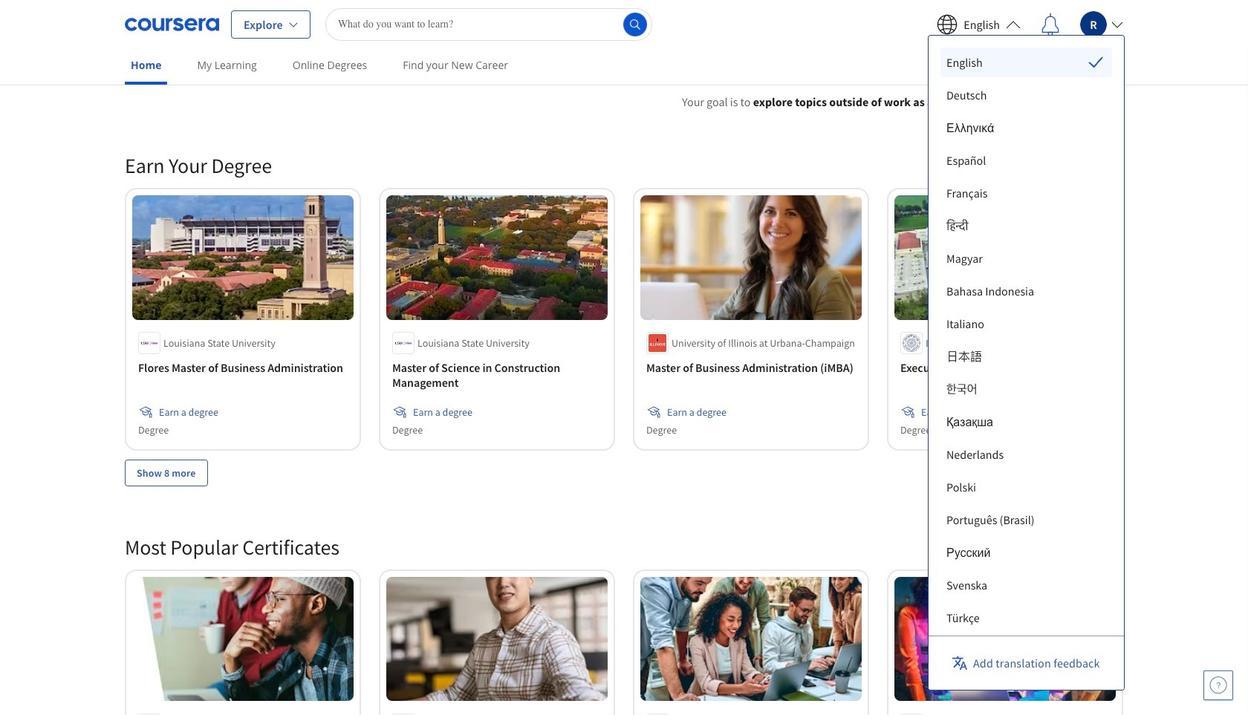 Task type: describe. For each thing, give the bounding box(es) containing it.
coursera image
[[125, 12, 219, 36]]

earn your degree collection element
[[116, 129, 1132, 510]]



Task type: vqa. For each thing, say whether or not it's contained in the screenshot.
day to the bottom
no



Task type: locate. For each thing, give the bounding box(es) containing it.
menu
[[941, 48, 1112, 716]]

help center image
[[1210, 677, 1228, 695]]

main content
[[0, 75, 1248, 716]]

radio item
[[941, 48, 1112, 77]]

None search field
[[325, 8, 652, 40]]

most popular certificates collection element
[[116, 510, 1132, 716]]



